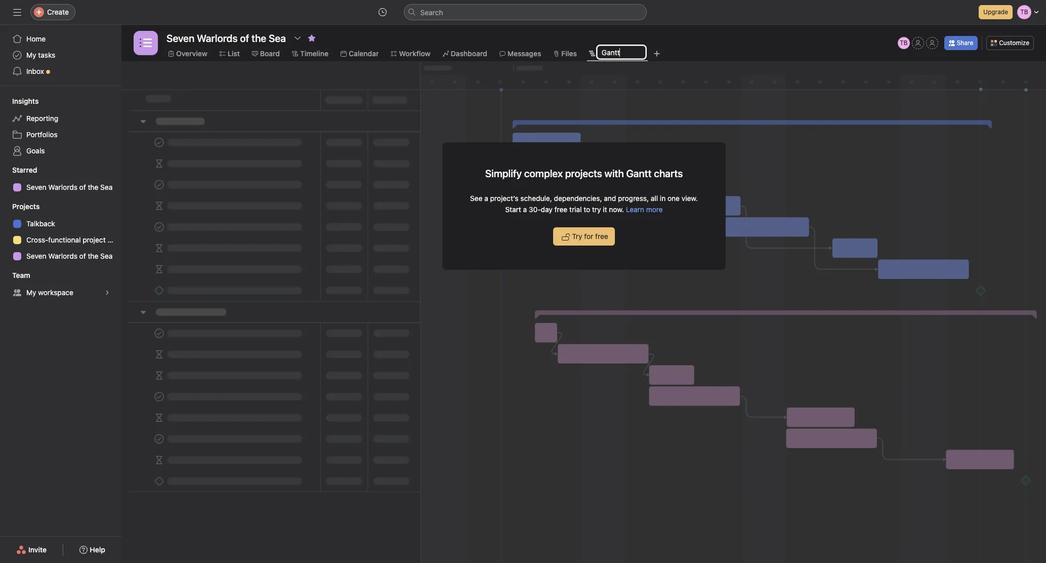 Task type: vqa. For each thing, say whether or not it's contained in the screenshot.
field
no



Task type: locate. For each thing, give the bounding box(es) containing it.
of inside starred element
[[79, 183, 86, 191]]

my down team
[[26, 288, 36, 297]]

1 vertical spatial my
[[26, 288, 36, 297]]

0 horizontal spatial a
[[484, 194, 488, 203]]

insights
[[12, 97, 39, 105]]

my tasks link
[[6, 47, 115, 63]]

my inside teams element
[[26, 288, 36, 297]]

list image
[[140, 37, 152, 49]]

calendar link
[[341, 48, 379, 59]]

seven warlords of the sea down the goals link
[[26, 183, 113, 191]]

the
[[88, 183, 98, 191], [88, 252, 98, 260]]

seven inside the projects element
[[26, 252, 46, 260]]

share
[[957, 39, 974, 47]]

1 vertical spatial seven warlords of the sea link
[[6, 248, 115, 264]]

functional
[[48, 235, 81, 244]]

portfolios link
[[6, 127, 115, 143]]

1 sea from the top
[[100, 183, 113, 191]]

sea inside starred element
[[100, 183, 113, 191]]

projects
[[12, 202, 40, 211]]

warlords down cross-functional project plan link
[[48, 252, 77, 260]]

invite
[[28, 545, 47, 554]]

seven warlords of the sea down the cross-functional project plan
[[26, 252, 113, 260]]

seven warlords of the sea inside starred element
[[26, 183, 113, 191]]

start
[[505, 205, 521, 214]]

1 vertical spatial seven warlords of the sea
[[26, 252, 113, 260]]

show options image
[[294, 34, 302, 42]]

1 seven from the top
[[26, 183, 46, 191]]

1 seven warlords of the sea link from the top
[[6, 179, 115, 195]]

insights element
[[0, 92, 122, 161]]

sea inside the projects element
[[100, 252, 113, 260]]

and
[[604, 194, 616, 203]]

1 vertical spatial of
[[79, 252, 86, 260]]

dependencies,
[[554, 194, 602, 203]]

of
[[79, 183, 86, 191], [79, 252, 86, 260]]

my workspace link
[[6, 285, 115, 301]]

inbox link
[[6, 63, 115, 79]]

dashboard
[[451, 49, 487, 58]]

seven
[[26, 183, 46, 191], [26, 252, 46, 260]]

sea for seven warlords of the sea link within starred element
[[100, 183, 113, 191]]

warlords
[[48, 183, 77, 191], [48, 252, 77, 260]]

the inside starred element
[[88, 183, 98, 191]]

starred element
[[0, 161, 122, 197]]

0 vertical spatial free
[[554, 205, 567, 214]]

my inside global element
[[26, 51, 36, 59]]

1 vertical spatial sea
[[100, 252, 113, 260]]

2 seven warlords of the sea link from the top
[[6, 248, 115, 264]]

of for seven warlords of the sea link within starred element
[[79, 183, 86, 191]]

2 sea from the top
[[100, 252, 113, 260]]

team
[[12, 271, 30, 279]]

0 vertical spatial seven warlords of the sea link
[[6, 179, 115, 195]]

2 my from the top
[[26, 288, 36, 297]]

1 the from the top
[[88, 183, 98, 191]]

2 of from the top
[[79, 252, 86, 260]]

of down the goals link
[[79, 183, 86, 191]]

overview link
[[168, 48, 207, 59]]

the down the goals link
[[88, 183, 98, 191]]

my for my tasks
[[26, 51, 36, 59]]

learn
[[626, 205, 644, 214]]

1 vertical spatial free
[[595, 232, 608, 240]]

remove from starred image
[[308, 34, 316, 42]]

day
[[541, 205, 553, 214]]

1 vertical spatial seven
[[26, 252, 46, 260]]

1 vertical spatial warlords
[[48, 252, 77, 260]]

a right see
[[484, 194, 488, 203]]

free right for in the top right of the page
[[595, 232, 608, 240]]

1 of from the top
[[79, 183, 86, 191]]

1 horizontal spatial free
[[595, 232, 608, 240]]

projects button
[[0, 202, 40, 212]]

free right day
[[554, 205, 567, 214]]

sea
[[100, 183, 113, 191], [100, 252, 113, 260]]

projects
[[565, 168, 602, 179]]

see a project's schedule, dependencies, and progress, all in one view. start a 30-day free trial to try it now.
[[470, 194, 698, 214]]

0 vertical spatial a
[[484, 194, 488, 203]]

teams element
[[0, 266, 122, 303]]

all
[[651, 194, 658, 203]]

0 vertical spatial the
[[88, 183, 98, 191]]

seven warlords of the sea link down the goals link
[[6, 179, 115, 195]]

more
[[646, 205, 663, 214]]

projects element
[[0, 197, 122, 266]]

learn more link
[[626, 205, 663, 214]]

one
[[668, 194, 680, 203]]

reporting
[[26, 114, 58, 123]]

0 vertical spatial seven
[[26, 183, 46, 191]]

upgrade button
[[979, 5, 1013, 19]]

1 my from the top
[[26, 51, 36, 59]]

0 vertical spatial warlords
[[48, 183, 77, 191]]

seven down cross-
[[26, 252, 46, 260]]

my
[[26, 51, 36, 59], [26, 288, 36, 297]]

seven for seven warlords of the sea link within the projects element
[[26, 252, 46, 260]]

home
[[26, 34, 46, 43]]

workspace
[[38, 288, 73, 297]]

plan
[[108, 235, 121, 244]]

tb button
[[898, 37, 910, 49]]

warlords down the goals link
[[48, 183, 77, 191]]

2 seven from the top
[[26, 252, 46, 260]]

customize button
[[987, 36, 1034, 50]]

2 the from the top
[[88, 252, 98, 260]]

of inside the projects element
[[79, 252, 86, 260]]

1 warlords from the top
[[48, 183, 77, 191]]

of down the cross-functional project plan
[[79, 252, 86, 260]]

dashboard link
[[443, 48, 487, 59]]

1 seven warlords of the sea from the top
[[26, 183, 113, 191]]

invite button
[[10, 541, 53, 559]]

1 vertical spatial the
[[88, 252, 98, 260]]

list
[[228, 49, 240, 58]]

0 vertical spatial seven warlords of the sea
[[26, 183, 113, 191]]

2 seven warlords of the sea from the top
[[26, 252, 113, 260]]

a
[[484, 194, 488, 203], [523, 205, 527, 214]]

None text field
[[164, 29, 289, 47], [597, 46, 646, 59], [164, 29, 289, 47], [597, 46, 646, 59]]

a left 30-
[[523, 205, 527, 214]]

the down project
[[88, 252, 98, 260]]

0 vertical spatial sea
[[100, 183, 113, 191]]

cross-
[[26, 235, 48, 244]]

starred
[[12, 166, 37, 174]]

upgrade
[[984, 8, 1009, 16]]

1 vertical spatial a
[[523, 205, 527, 214]]

simplify complex projects with gantt charts
[[485, 168, 683, 179]]

create
[[47, 8, 69, 16]]

0 horizontal spatial free
[[554, 205, 567, 214]]

0 vertical spatial of
[[79, 183, 86, 191]]

my left tasks
[[26, 51, 36, 59]]

timeline
[[300, 49, 329, 58]]

free inside see a project's schedule, dependencies, and progress, all in one view. start a 30-day free trial to try it now.
[[554, 205, 567, 214]]

try
[[572, 232, 582, 240]]

share button
[[945, 36, 978, 50]]

seven warlords of the sea link
[[6, 179, 115, 195], [6, 248, 115, 264]]

0 vertical spatial my
[[26, 51, 36, 59]]

seven warlords of the sea
[[26, 183, 113, 191], [26, 252, 113, 260]]

2 warlords from the top
[[48, 252, 77, 260]]

seven inside starred element
[[26, 183, 46, 191]]

seven for seven warlords of the sea link within starred element
[[26, 183, 46, 191]]

seven down 'starred'
[[26, 183, 46, 191]]

seven warlords of the sea link down functional at left top
[[6, 248, 115, 264]]



Task type: describe. For each thing, give the bounding box(es) containing it.
create button
[[30, 4, 75, 20]]

my for my workspace
[[26, 288, 36, 297]]

home link
[[6, 31, 115, 47]]

portfolios
[[26, 130, 58, 139]]

global element
[[0, 25, 122, 86]]

talkback
[[26, 219, 55, 228]]

list link
[[220, 48, 240, 59]]

messages link
[[500, 48, 541, 59]]

cross-functional project plan link
[[6, 232, 121, 248]]

help button
[[73, 541, 112, 559]]

hide sidebar image
[[13, 8, 21, 16]]

1 horizontal spatial a
[[523, 205, 527, 214]]

warlords inside the projects element
[[48, 252, 77, 260]]

complex
[[524, 168, 563, 179]]

inbox
[[26, 67, 44, 75]]

tb
[[900, 39, 908, 47]]

goals
[[26, 146, 45, 155]]

board
[[260, 49, 280, 58]]

overview
[[176, 49, 207, 58]]

30-
[[529, 205, 541, 214]]

gantt charts
[[626, 168, 683, 179]]

timeline link
[[292, 48, 329, 59]]

try for free
[[572, 232, 608, 240]]

it
[[603, 205, 607, 214]]

starred button
[[0, 165, 37, 175]]

add tab image
[[653, 50, 661, 58]]

talkback link
[[6, 216, 115, 232]]

customize
[[1000, 39, 1030, 47]]

insights button
[[0, 96, 39, 106]]

free inside button
[[595, 232, 608, 240]]

workflow link
[[391, 48, 431, 59]]

with
[[605, 168, 624, 179]]

files link
[[554, 48, 577, 59]]

history image
[[378, 8, 387, 16]]

of for seven warlords of the sea link within the projects element
[[79, 252, 86, 260]]

team button
[[0, 270, 30, 280]]

reporting link
[[6, 110, 115, 127]]

Search tasks, projects, and more text field
[[404, 4, 647, 20]]

try for free button
[[553, 227, 615, 246]]

files
[[562, 49, 577, 58]]

progress,
[[618, 194, 649, 203]]

cross-functional project plan
[[26, 235, 121, 244]]

learn more
[[626, 205, 663, 214]]

in
[[660, 194, 666, 203]]

view.
[[682, 194, 698, 203]]

seven warlords of the sea link inside starred element
[[6, 179, 115, 195]]

see
[[470, 194, 482, 203]]

messages
[[508, 49, 541, 58]]

to
[[584, 205, 590, 214]]

trial
[[569, 205, 582, 214]]

calendar
[[349, 49, 379, 58]]

board link
[[252, 48, 280, 59]]

seven warlords of the sea link inside the projects element
[[6, 248, 115, 264]]

project's
[[490, 194, 518, 203]]

try
[[592, 205, 601, 214]]

my tasks
[[26, 51, 55, 59]]

schedule,
[[520, 194, 552, 203]]

simplify
[[485, 168, 522, 179]]

now.
[[609, 205, 624, 214]]

goals link
[[6, 143, 115, 159]]

help
[[90, 545, 105, 554]]

for
[[584, 232, 593, 240]]

my workspace
[[26, 288, 73, 297]]

seven warlords of the sea inside the projects element
[[26, 252, 113, 260]]

see details, my workspace image
[[104, 290, 110, 296]]

warlords inside starred element
[[48, 183, 77, 191]]

workflow
[[399, 49, 431, 58]]

tasks
[[38, 51, 55, 59]]

project
[[83, 235, 106, 244]]

sea for seven warlords of the sea link within the projects element
[[100, 252, 113, 260]]



